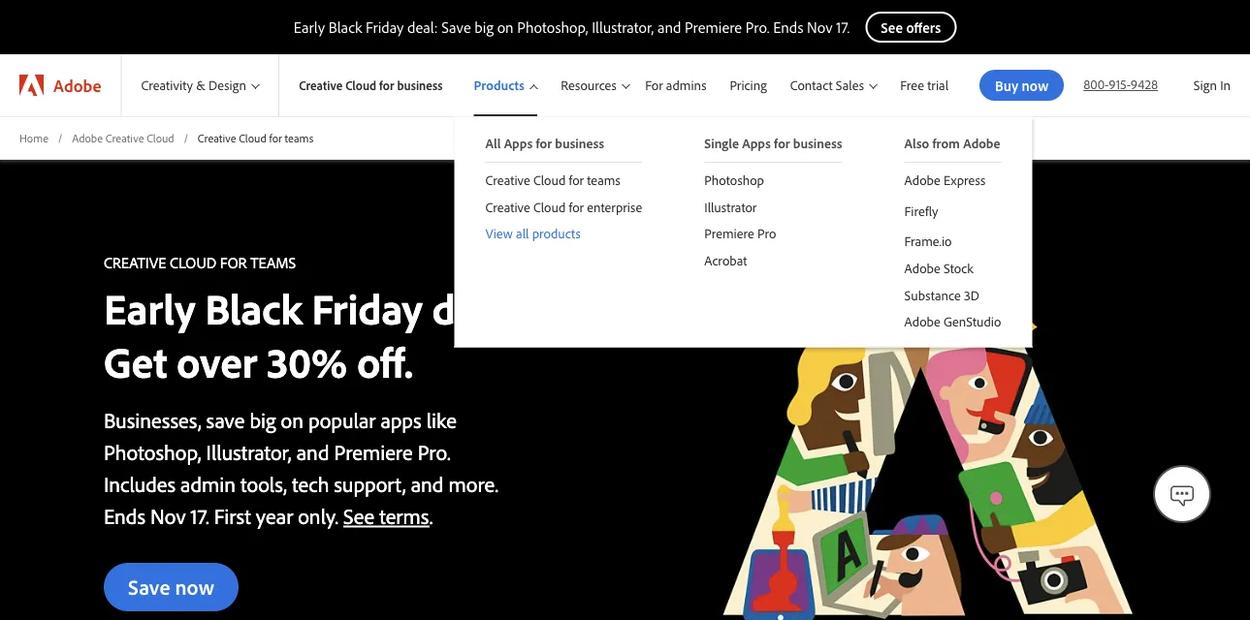Task type: vqa. For each thing, say whether or not it's contained in the screenshot.
Generative button
no



Task type: describe. For each thing, give the bounding box(es) containing it.
illustrator, for save
[[592, 17, 654, 37]]

creativity & design button
[[122, 54, 279, 116]]

frame.io
[[904, 233, 952, 250]]

design
[[209, 77, 246, 94]]

substance
[[904, 286, 961, 303]]

adobe express
[[904, 172, 986, 189]]

on inside 'businesses, save big on popular apps like photoshop, illustrator, and premiere pro. includes admin tools, tech support, and more. ends nov 17. first year only.'
[[281, 407, 303, 434]]

creativity & design
[[141, 77, 246, 94]]

more.
[[449, 471, 498, 498]]

popular
[[308, 407, 376, 434]]

business for all apps for business
[[555, 135, 604, 152]]

over
[[177, 335, 257, 389]]

creative cloud for enterprise
[[485, 198, 642, 215]]

substance 3d
[[904, 286, 979, 303]]

adobe for adobe genstudio
[[904, 313, 941, 330]]

creative cloud for business
[[299, 77, 443, 93]]

businesses,
[[104, 407, 201, 434]]

also
[[904, 135, 929, 152]]

adobe stock
[[904, 260, 974, 277]]

business for creative cloud for business
[[397, 77, 443, 93]]

substance 3d link
[[873, 282, 1032, 308]]

free
[[900, 77, 924, 94]]

.
[[429, 503, 433, 530]]

for admins
[[645, 77, 706, 94]]

see terms .
[[343, 503, 433, 530]]

products
[[474, 77, 525, 94]]

products
[[532, 225, 581, 242]]

0 vertical spatial nov
[[807, 17, 833, 37]]

genstudio
[[944, 313, 1001, 330]]

adobe link
[[0, 54, 121, 116]]

illustrator link
[[673, 194, 873, 220]]

adobe genstudio link
[[873, 308, 1032, 335]]

adobe right from
[[963, 135, 1001, 152]]

view all products
[[485, 225, 581, 242]]

home
[[19, 130, 48, 145]]

photoshop link
[[673, 163, 873, 194]]

business for single apps for business
[[793, 135, 842, 152]]

1 horizontal spatial 17.
[[836, 17, 850, 37]]

only.
[[298, 503, 338, 530]]

adobe for adobe stock
[[904, 260, 941, 277]]

creative for creative cloud for teams link
[[485, 172, 530, 189]]

contact sales button
[[779, 54, 889, 116]]

adobe creative cloud
[[72, 130, 174, 145]]

photoshop, for on
[[104, 439, 201, 466]]

friday inside "creative cloud for teams early black friday deal. get over 30% off."
[[312, 282, 422, 335]]

save inside save now link
[[128, 573, 170, 600]]

see
[[343, 503, 375, 530]]

pro. for businesses, save big on popular apps like photoshop, illustrator, and premiere pro. includes admin tools, tech support, and more. ends nov 17. first year only.
[[418, 439, 451, 466]]

adobe express link
[[873, 163, 1032, 194]]

and for nov
[[657, 17, 681, 37]]

0 vertical spatial big
[[475, 17, 494, 37]]

premiere for early black friday deal: save big on photoshop, illustrator, and premiere pro. ends nov 17.
[[685, 17, 742, 37]]

support,
[[334, 471, 406, 498]]

businesses, save big on popular apps like photoshop, illustrator, and premiere pro. includes admin tools, tech support, and more. ends nov 17. first year only.
[[104, 407, 498, 530]]

photoshop
[[704, 172, 764, 189]]

firefly link
[[873, 194, 1032, 224]]

creative down design
[[198, 130, 236, 145]]

creative for creative cloud for business link
[[299, 77, 343, 93]]

tools,
[[241, 471, 287, 498]]

all apps for business
[[485, 135, 604, 152]]

express
[[944, 172, 986, 189]]

acrobat link
[[673, 247, 873, 274]]

creative
[[104, 253, 166, 272]]

creative cloud for teams early black friday deal. get over 30% off.
[[104, 253, 528, 389]]

sign
[[1194, 77, 1217, 94]]

admin
[[180, 471, 236, 498]]

adobe for adobe express
[[904, 172, 941, 189]]

photoshop, for deal:
[[517, 17, 588, 37]]

view
[[485, 225, 513, 242]]

off.
[[357, 335, 413, 389]]

early inside "creative cloud for teams early black friday deal. get over 30% off."
[[104, 282, 195, 335]]

includes
[[104, 471, 176, 498]]

creative cloud for business link
[[279, 54, 454, 116]]

915-
[[1109, 76, 1131, 93]]

see terms link
[[343, 503, 429, 530]]

sign in button
[[1190, 69, 1235, 102]]

products button
[[454, 54, 541, 116]]

save now link
[[104, 563, 239, 612]]

800-915-9428 link
[[1084, 76, 1158, 93]]

1 horizontal spatial save
[[441, 17, 471, 37]]

year
[[256, 503, 293, 530]]

all
[[516, 225, 529, 242]]

single
[[704, 135, 739, 152]]

17. inside 'businesses, save big on popular apps like photoshop, illustrator, and premiere pro. includes admin tools, tech support, and more. ends nov 17. first year only.'
[[191, 503, 209, 530]]

now
[[175, 573, 214, 600]]

in
[[1220, 77, 1231, 94]]

1 horizontal spatial on
[[497, 17, 514, 37]]

from
[[932, 135, 960, 152]]



Task type: locate. For each thing, give the bounding box(es) containing it.
creative
[[299, 77, 343, 93], [106, 130, 144, 145], [198, 130, 236, 145], [485, 172, 530, 189], [485, 198, 530, 215]]

1 vertical spatial black
[[205, 282, 302, 335]]

enterprise
[[587, 198, 642, 215]]

adobe stock link
[[873, 255, 1032, 282]]

pro. down like
[[418, 439, 451, 466]]

premiere pro link
[[673, 220, 873, 247]]

1 vertical spatial and
[[296, 439, 329, 466]]

save now
[[128, 573, 214, 600]]

ends inside 'businesses, save big on popular apps like photoshop, illustrator, and premiere pro. includes admin tools, tech support, and more. ends nov 17. first year only.'
[[104, 503, 145, 530]]

cloud for creative cloud for teams link
[[534, 172, 566, 189]]

for
[[220, 253, 247, 272]]

early down creative
[[104, 282, 195, 335]]

also from adobe
[[904, 135, 1001, 152]]

1 horizontal spatial business
[[555, 135, 604, 152]]

0 vertical spatial friday
[[366, 17, 404, 37]]

1 horizontal spatial and
[[411, 471, 444, 498]]

adobe for adobe creative cloud
[[72, 130, 103, 145]]

0 vertical spatial pro.
[[746, 17, 770, 37]]

and up for admins
[[657, 17, 681, 37]]

17.
[[836, 17, 850, 37], [191, 503, 209, 530]]

home link
[[19, 130, 48, 146]]

creative for creative cloud for enterprise "link"
[[485, 198, 530, 215]]

2 vertical spatial premiere
[[334, 439, 413, 466]]

nov inside 'businesses, save big on popular apps like photoshop, illustrator, and premiere pro. includes admin tools, tech support, and more. ends nov 17. first year only.'
[[150, 503, 186, 530]]

teams up enterprise
[[587, 172, 621, 189]]

adobe down substance
[[904, 313, 941, 330]]

0 horizontal spatial save
[[128, 573, 170, 600]]

800-915-9428
[[1084, 76, 1158, 93]]

resources
[[561, 77, 617, 94]]

0 vertical spatial illustrator,
[[592, 17, 654, 37]]

free trial
[[900, 77, 949, 94]]

black down teams
[[205, 282, 302, 335]]

black
[[329, 17, 362, 37], [205, 282, 302, 335]]

for
[[645, 77, 663, 94]]

contact
[[790, 77, 833, 94]]

1 horizontal spatial nov
[[807, 17, 833, 37]]

800-
[[1084, 76, 1109, 93]]

premiere up support,
[[334, 439, 413, 466]]

premiere down illustrator on the right of the page
[[704, 225, 754, 242]]

0 horizontal spatial business
[[397, 77, 443, 93]]

1 horizontal spatial apps
[[742, 135, 771, 152]]

pro
[[757, 225, 776, 242]]

premiere for businesses, save big on popular apps like photoshop, illustrator, and premiere pro. includes admin tools, tech support, and more. ends nov 17. first year only.
[[334, 439, 413, 466]]

creativity
[[141, 77, 193, 94]]

and up .
[[411, 471, 444, 498]]

contact sales
[[790, 77, 864, 94]]

pro. up pricing
[[746, 17, 770, 37]]

ends
[[773, 17, 803, 37], [104, 503, 145, 530]]

apps right "single"
[[742, 135, 771, 152]]

1 vertical spatial early
[[104, 282, 195, 335]]

0 horizontal spatial pro.
[[418, 439, 451, 466]]

acrobat
[[704, 252, 747, 269]]

1 horizontal spatial illustrator,
[[592, 17, 654, 37]]

resources button
[[541, 54, 633, 116]]

0 horizontal spatial nov
[[150, 503, 186, 530]]

pro. for early black friday deal: save big on photoshop, illustrator, and premiere pro. ends nov 17.
[[746, 17, 770, 37]]

1 vertical spatial on
[[281, 407, 303, 434]]

photoshop,
[[517, 17, 588, 37], [104, 439, 201, 466]]

nov up contact sales on the right top of the page
[[807, 17, 833, 37]]

1 vertical spatial friday
[[312, 282, 422, 335]]

big right save in the bottom of the page
[[250, 407, 276, 434]]

1 vertical spatial creative cloud for teams
[[485, 172, 621, 189]]

0 horizontal spatial illustrator,
[[206, 439, 292, 466]]

1 apps from the left
[[504, 135, 533, 152]]

cloud
[[170, 253, 216, 272]]

0 vertical spatial photoshop,
[[517, 17, 588, 37]]

business
[[397, 77, 443, 93], [555, 135, 604, 152], [793, 135, 842, 152]]

early up creative cloud for business link
[[294, 17, 325, 37]]

black inside "creative cloud for teams early black friday deal. get over 30% off."
[[205, 282, 302, 335]]

creative cloud for teams up creative cloud for enterprise
[[485, 172, 621, 189]]

0 horizontal spatial black
[[205, 282, 302, 335]]

save
[[206, 407, 245, 434]]

ends up contact
[[773, 17, 803, 37]]

1 vertical spatial teams
[[587, 172, 621, 189]]

for admins link
[[633, 54, 718, 116]]

creative up view
[[485, 198, 530, 215]]

1 horizontal spatial teams
[[587, 172, 621, 189]]

for inside "link"
[[569, 198, 584, 215]]

0 horizontal spatial teams
[[285, 130, 313, 145]]

0 vertical spatial ends
[[773, 17, 803, 37]]

0 vertical spatial early
[[294, 17, 325, 37]]

business down deal:
[[397, 77, 443, 93]]

save right deal:
[[441, 17, 471, 37]]

creative cloud for teams down design
[[198, 130, 313, 145]]

1 horizontal spatial ends
[[773, 17, 803, 37]]

frame.io link
[[873, 224, 1032, 255]]

pro. inside 'businesses, save big on popular apps like photoshop, illustrator, and premiere pro. includes admin tools, tech support, and more. ends nov 17. first year only.'
[[418, 439, 451, 466]]

1 horizontal spatial photoshop,
[[517, 17, 588, 37]]

big
[[475, 17, 494, 37], [250, 407, 276, 434]]

1 horizontal spatial creative cloud for teams
[[485, 172, 621, 189]]

premiere inside 'businesses, save big on popular apps like photoshop, illustrator, and premiere pro. includes admin tools, tech support, and more. ends nov 17. first year only.'
[[334, 439, 413, 466]]

2 horizontal spatial and
[[657, 17, 681, 37]]

business up photoshop link
[[793, 135, 842, 152]]

friday
[[366, 17, 404, 37], [312, 282, 422, 335]]

adobe genstudio
[[904, 313, 1001, 330]]

1 vertical spatial 17.
[[191, 503, 209, 530]]

and up tech
[[296, 439, 329, 466]]

view all products link
[[454, 220, 673, 247]]

1 horizontal spatial big
[[475, 17, 494, 37]]

1 vertical spatial photoshop,
[[104, 439, 201, 466]]

0 horizontal spatial 17.
[[191, 503, 209, 530]]

creative cloud for teams link
[[454, 163, 673, 194]]

illustrator,
[[592, 17, 654, 37], [206, 439, 292, 466]]

premiere pro
[[704, 225, 776, 242]]

adobe up adobe creative cloud
[[53, 74, 101, 96]]

big inside 'businesses, save big on popular apps like photoshop, illustrator, and premiere pro. includes admin tools, tech support, and more. ends nov 17. first year only.'
[[250, 407, 276, 434]]

teams
[[251, 253, 296, 272]]

illustrator, inside 'businesses, save big on popular apps like photoshop, illustrator, and premiere pro. includes admin tools, tech support, and more. ends nov 17. first year only.'
[[206, 439, 292, 466]]

adobe right home
[[72, 130, 103, 145]]

0 horizontal spatial ends
[[104, 503, 145, 530]]

adobe inside 'link'
[[904, 172, 941, 189]]

early
[[294, 17, 325, 37], [104, 282, 195, 335]]

save left now
[[128, 573, 170, 600]]

2 horizontal spatial business
[[793, 135, 842, 152]]

pro.
[[746, 17, 770, 37], [418, 439, 451, 466]]

1 horizontal spatial black
[[329, 17, 362, 37]]

creative inside creative cloud for business link
[[299, 77, 343, 93]]

stock
[[944, 260, 974, 277]]

0 horizontal spatial early
[[104, 282, 195, 335]]

on up products
[[497, 17, 514, 37]]

trial
[[927, 77, 949, 94]]

apps for all
[[504, 135, 533, 152]]

on
[[497, 17, 514, 37], [281, 407, 303, 434]]

adobe down the frame.io
[[904, 260, 941, 277]]

ends down includes
[[104, 503, 145, 530]]

2 apps from the left
[[742, 135, 771, 152]]

premiere
[[685, 17, 742, 37], [704, 225, 754, 242], [334, 439, 413, 466]]

premiere inside premiere pro link
[[704, 225, 754, 242]]

cloud
[[345, 77, 376, 93], [147, 130, 174, 145], [239, 130, 266, 145], [534, 172, 566, 189], [534, 198, 566, 215]]

creative down creativity
[[106, 130, 144, 145]]

0 vertical spatial on
[[497, 17, 514, 37]]

illustrator, up tools,
[[206, 439, 292, 466]]

1 vertical spatial pro.
[[418, 439, 451, 466]]

1 vertical spatial save
[[128, 573, 170, 600]]

0 vertical spatial black
[[329, 17, 362, 37]]

apps
[[381, 407, 422, 434]]

9428
[[1131, 76, 1158, 93]]

2 vertical spatial and
[[411, 471, 444, 498]]

get
[[104, 335, 167, 389]]

creative cloud for teams
[[198, 130, 313, 145], [485, 172, 621, 189]]

creative inside the "adobe creative cloud" link
[[106, 130, 144, 145]]

0 vertical spatial creative cloud for teams
[[198, 130, 313, 145]]

1 vertical spatial big
[[250, 407, 276, 434]]

business up creative cloud for teams link
[[555, 135, 604, 152]]

adobe
[[53, 74, 101, 96], [72, 130, 103, 145], [963, 135, 1001, 152], [904, 172, 941, 189], [904, 260, 941, 277], [904, 313, 941, 330]]

adobe up firefly
[[904, 172, 941, 189]]

illustrator
[[704, 198, 757, 215]]

0 vertical spatial and
[[657, 17, 681, 37]]

apps
[[504, 135, 533, 152], [742, 135, 771, 152]]

on left popular
[[281, 407, 303, 434]]

17. up sales
[[836, 17, 850, 37]]

1 horizontal spatial early
[[294, 17, 325, 37]]

big up products popup button
[[475, 17, 494, 37]]

photoshop, inside 'businesses, save big on popular apps like photoshop, illustrator, and premiere pro. includes admin tools, tech support, and more. ends nov 17. first year only.'
[[104, 439, 201, 466]]

like
[[426, 407, 457, 434]]

1 horizontal spatial pro.
[[746, 17, 770, 37]]

0 vertical spatial save
[[441, 17, 471, 37]]

premiere up admins
[[685, 17, 742, 37]]

tech
[[292, 471, 329, 498]]

30%
[[267, 335, 347, 389]]

1 vertical spatial nov
[[150, 503, 186, 530]]

1 vertical spatial ends
[[104, 503, 145, 530]]

nov down includes
[[150, 503, 186, 530]]

0 horizontal spatial on
[[281, 407, 303, 434]]

0 horizontal spatial apps
[[504, 135, 533, 152]]

1 vertical spatial illustrator,
[[206, 439, 292, 466]]

3d
[[964, 286, 979, 303]]

0 horizontal spatial creative cloud for teams
[[198, 130, 313, 145]]

cloud for creative cloud for business link
[[345, 77, 376, 93]]

first
[[214, 503, 251, 530]]

0 horizontal spatial photoshop,
[[104, 439, 201, 466]]

apps for single
[[742, 135, 771, 152]]

creative inside creative cloud for enterprise "link"
[[485, 198, 530, 215]]

adobe for adobe
[[53, 74, 101, 96]]

photoshop, up resources popup button
[[517, 17, 588, 37]]

adobe creative cloud link
[[72, 130, 174, 146]]

and
[[657, 17, 681, 37], [296, 439, 329, 466], [411, 471, 444, 498]]

creative cloud for enterprise link
[[454, 194, 673, 220]]

0 horizontal spatial big
[[250, 407, 276, 434]]

creative down all in the top left of the page
[[485, 172, 530, 189]]

cloud inside "link"
[[534, 198, 566, 215]]

&
[[196, 77, 205, 94]]

0 vertical spatial premiere
[[685, 17, 742, 37]]

0 horizontal spatial and
[[296, 439, 329, 466]]

cloud for creative cloud for enterprise "link"
[[534, 198, 566, 215]]

illustrator, up the for
[[592, 17, 654, 37]]

pricing link
[[718, 54, 779, 116]]

17. left first
[[191, 503, 209, 530]]

firefly
[[904, 202, 938, 219]]

photoshop, down businesses,
[[104, 439, 201, 466]]

creative right design
[[299, 77, 343, 93]]

0 vertical spatial 17.
[[836, 17, 850, 37]]

deal:
[[407, 17, 438, 37]]

and for admin
[[296, 439, 329, 466]]

pricing
[[730, 77, 767, 94]]

apps right all in the top left of the page
[[504, 135, 533, 152]]

creative inside creative cloud for teams link
[[485, 172, 530, 189]]

0 vertical spatial teams
[[285, 130, 313, 145]]

teams down creative cloud for business link
[[285, 130, 313, 145]]

black up creative cloud for business link
[[329, 17, 362, 37]]

terms
[[379, 503, 429, 530]]

1 vertical spatial premiere
[[704, 225, 754, 242]]

sign in
[[1194, 77, 1231, 94]]

illustrator, for popular
[[206, 439, 292, 466]]



